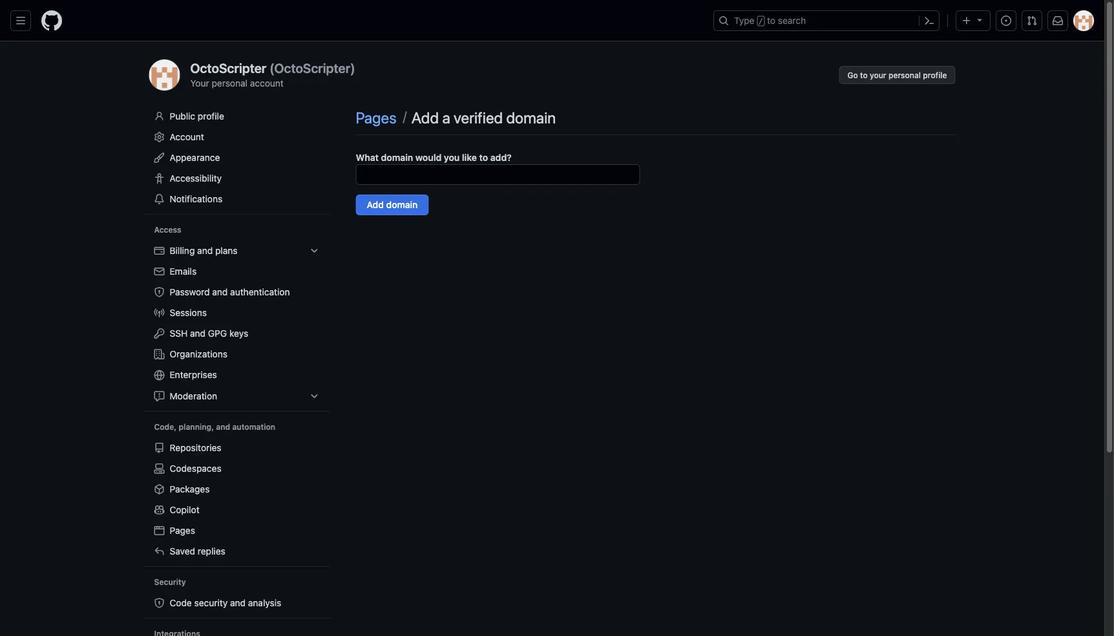 Task type: describe. For each thing, give the bounding box(es) containing it.
code
[[170, 598, 192, 608]]

code security and analysis
[[170, 598, 281, 608]]

password and authentication
[[170, 287, 290, 297]]

public profile
[[170, 111, 224, 122]]

code,
[[154, 422, 177, 431]]

@octoscripter image
[[149, 59, 180, 91]]

personal for to
[[889, 70, 921, 80]]

personal for (octoscripter)
[[212, 78, 248, 88]]

0 horizontal spatial profile
[[198, 111, 224, 122]]

and for authentication
[[212, 287, 228, 297]]

0 vertical spatial pages
[[356, 109, 397, 127]]

globe image
[[154, 370, 165, 380]]

saved
[[170, 546, 195, 557]]

and for plans
[[197, 245, 213, 256]]

to inside add a verified domain element
[[479, 152, 488, 163]]

account link
[[149, 127, 325, 147]]

command palette image
[[924, 16, 935, 26]]

billing and plans
[[170, 245, 238, 256]]

code security and analysis link
[[149, 593, 325, 613]]

copilot
[[170, 505, 200, 515]]

/
[[759, 17, 763, 26]]

public profile link
[[149, 106, 325, 127]]

and up repositories link
[[216, 422, 230, 431]]

packages link
[[149, 479, 325, 500]]

would
[[416, 152, 442, 163]]

what domain would you like to add?
[[356, 152, 512, 163]]

billing and plans button
[[149, 240, 325, 261]]

0 horizontal spatial pages link
[[149, 520, 325, 541]]

access
[[154, 225, 181, 234]]

What domain would you like to add? text field
[[356, 164, 640, 185]]

moderation
[[170, 391, 217, 401]]

organization image
[[154, 349, 165, 359]]

add for add domain
[[367, 199, 384, 210]]

packages
[[170, 484, 210, 495]]

package image
[[154, 484, 165, 495]]

authentication
[[230, 287, 290, 297]]

0 vertical spatial profile
[[923, 70, 947, 80]]

account
[[250, 78, 284, 88]]

ssh
[[170, 328, 188, 339]]

add for add a verified domain
[[412, 109, 439, 127]]

and for gpg
[[190, 328, 206, 339]]

enterprises
[[170, 369, 217, 380]]

0 vertical spatial domain
[[506, 109, 556, 127]]

shield lock image
[[154, 287, 165, 297]]

accessibility link
[[149, 168, 325, 189]]

git pull request image
[[1027, 16, 1038, 26]]

type
[[734, 15, 755, 26]]

access list
[[149, 240, 325, 407]]

search
[[778, 15, 806, 26]]

type / to search
[[734, 15, 806, 26]]

notifications
[[170, 194, 222, 204]]

your
[[190, 78, 209, 88]]

a
[[442, 109, 450, 127]]

codespaces link
[[149, 458, 325, 479]]

automation
[[232, 422, 275, 431]]

plans
[[215, 245, 238, 256]]

organizations link
[[149, 344, 325, 365]]

go to your personal profile link
[[839, 66, 956, 84]]

billing
[[170, 245, 195, 256]]

password
[[170, 287, 210, 297]]

broadcast image
[[154, 308, 165, 318]]

codespaces image
[[154, 463, 165, 474]]



Task type: locate. For each thing, give the bounding box(es) containing it.
gpg
[[208, 328, 227, 339]]

add domain button
[[356, 195, 429, 215]]

go
[[848, 70, 858, 80]]

saved replies
[[170, 546, 225, 557]]

profile right public
[[198, 111, 224, 122]]

emails
[[170, 266, 197, 277]]

1 horizontal spatial personal
[[889, 70, 921, 80]]

0 vertical spatial pages link
[[356, 109, 397, 127]]

domain right what
[[381, 152, 413, 163]]

0 horizontal spatial pages
[[170, 525, 195, 536]]

personal
[[889, 70, 921, 80], [212, 78, 248, 88]]

copilot link
[[149, 500, 325, 520]]

like
[[462, 152, 477, 163]]

to right 'go'
[[860, 70, 868, 80]]

0 vertical spatial to
[[767, 15, 776, 26]]

0 vertical spatial add
[[412, 109, 439, 127]]

1 vertical spatial to
[[860, 70, 868, 80]]

enterprises link
[[149, 365, 325, 386]]

codespaces
[[170, 463, 222, 474]]

domain for what domain would you like to add?
[[381, 152, 413, 163]]

password and authentication link
[[149, 282, 325, 303]]

domain down would
[[386, 199, 418, 210]]

0 horizontal spatial personal
[[212, 78, 248, 88]]

personal inside the octoscripter (octoscripter) your personal account
[[212, 78, 248, 88]]

sessions link
[[149, 303, 325, 323]]

domain for add domain
[[386, 199, 418, 210]]

bell image
[[154, 194, 165, 204]]

2 vertical spatial to
[[479, 152, 488, 163]]

1 horizontal spatial pages
[[356, 109, 397, 127]]

octoscripter
[[190, 60, 267, 76]]

triangle down image
[[975, 15, 985, 25]]

octoscripter (octoscripter) your personal account
[[190, 60, 355, 88]]

ssh and gpg keys link
[[149, 323, 325, 344]]

profile
[[923, 70, 947, 80], [198, 111, 224, 122]]

1 vertical spatial add
[[367, 199, 384, 210]]

emails link
[[149, 261, 325, 282]]

browser image
[[154, 526, 165, 536]]

1 horizontal spatial to
[[767, 15, 776, 26]]

copilot image
[[154, 505, 165, 515]]

to right like in the top of the page
[[479, 152, 488, 163]]

add a verified domain link
[[412, 109, 556, 127]]

you
[[444, 152, 460, 163]]

security
[[154, 578, 186, 587]]

and inside password and authentication link
[[212, 287, 228, 297]]

domain
[[506, 109, 556, 127], [381, 152, 413, 163], [386, 199, 418, 210]]

pages
[[356, 109, 397, 127], [170, 525, 195, 536]]

public
[[170, 111, 195, 122]]

pages link up replies
[[149, 520, 325, 541]]

2 horizontal spatial to
[[860, 70, 868, 80]]

person image
[[154, 111, 165, 122]]

analysis
[[248, 598, 281, 608]]

and inside ssh and gpg keys link
[[190, 328, 206, 339]]

add?
[[491, 152, 512, 163]]

add left a
[[412, 109, 439, 127]]

your
[[870, 70, 887, 80]]

what
[[356, 152, 379, 163]]

1 vertical spatial pages
[[170, 525, 195, 536]]

add domain
[[367, 199, 418, 210]]

add a verified domain element
[[356, 151, 956, 215]]

appearance
[[170, 152, 220, 163]]

appearance link
[[149, 147, 325, 168]]

issue opened image
[[1001, 16, 1012, 26]]

ssh and gpg keys
[[170, 328, 248, 339]]

mail image
[[154, 266, 165, 277]]

go to your personal profile
[[848, 70, 947, 80]]

and left plans
[[197, 245, 213, 256]]

pages inside code, planning, and automation list
[[170, 525, 195, 536]]

homepage image
[[41, 10, 62, 31]]

personal down octoscripter on the left of the page
[[212, 78, 248, 88]]

1 vertical spatial domain
[[381, 152, 413, 163]]

notifications image
[[1053, 16, 1063, 26]]

and right ssh
[[190, 328, 206, 339]]

add down what
[[367, 199, 384, 210]]

1 vertical spatial profile
[[198, 111, 224, 122]]

accessibility image
[[154, 173, 165, 184]]

add a verified domain
[[412, 109, 556, 127]]

shield lock image
[[154, 598, 165, 608]]

and inside code security and analysis link
[[230, 598, 246, 608]]

code, planning, and automation list
[[149, 438, 325, 562]]

1 vertical spatial pages link
[[149, 520, 325, 541]]

1 horizontal spatial profile
[[923, 70, 947, 80]]

verified
[[454, 109, 503, 127]]

paintbrush image
[[154, 153, 165, 163]]

and
[[197, 245, 213, 256], [212, 287, 228, 297], [190, 328, 206, 339], [216, 422, 230, 431], [230, 598, 246, 608]]

1 horizontal spatial pages link
[[356, 109, 397, 127]]

and left "analysis"
[[230, 598, 246, 608]]

2 vertical spatial domain
[[386, 199, 418, 210]]

saved replies link
[[149, 541, 325, 562]]

and inside billing and plans dropdown button
[[197, 245, 213, 256]]

accessibility
[[170, 173, 222, 184]]

repo image
[[154, 443, 165, 453]]

personal right the your
[[889, 70, 921, 80]]

notifications link
[[149, 189, 325, 209]]

planning,
[[179, 422, 214, 431]]

add
[[412, 109, 439, 127], [367, 199, 384, 210]]

and down emails "link"
[[212, 287, 228, 297]]

key image
[[154, 328, 165, 339]]

organizations
[[170, 349, 228, 359]]

reply image
[[154, 546, 165, 557]]

add inside button
[[367, 199, 384, 210]]

(octoscripter)
[[269, 60, 355, 76]]

plus image
[[962, 16, 972, 26]]

1 horizontal spatial add
[[412, 109, 439, 127]]

to right /
[[767, 15, 776, 26]]

sessions
[[170, 307, 207, 318]]

moderation button
[[149, 386, 325, 407]]

pages link up what
[[356, 109, 397, 127]]

pages up saved
[[170, 525, 195, 536]]

domain up add?
[[506, 109, 556, 127]]

domain inside button
[[386, 199, 418, 210]]

to
[[767, 15, 776, 26], [860, 70, 868, 80], [479, 152, 488, 163]]

account
[[170, 132, 204, 142]]

repositories
[[170, 442, 221, 453]]

profile down command palette icon
[[923, 70, 947, 80]]

repositories link
[[149, 438, 325, 458]]

gear image
[[154, 132, 165, 142]]

keys
[[230, 328, 248, 339]]

security
[[194, 598, 228, 608]]

0 horizontal spatial add
[[367, 199, 384, 210]]

replies
[[198, 546, 225, 557]]

code, planning, and automation
[[154, 422, 275, 431]]

pages link
[[356, 109, 397, 127], [149, 520, 325, 541]]

pages up what
[[356, 109, 397, 127]]

0 horizontal spatial to
[[479, 152, 488, 163]]



Task type: vqa. For each thing, say whether or not it's contained in the screenshot.
the (OctoScripter)
yes



